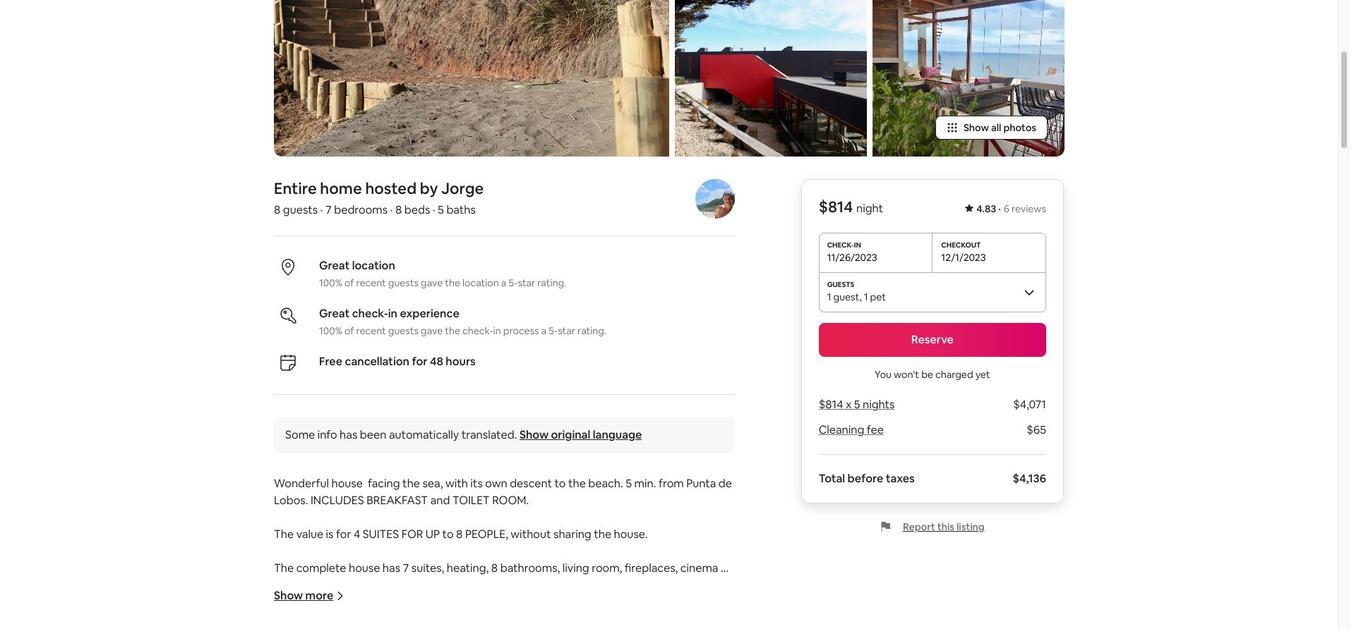 Task type: vqa. For each thing, say whether or not it's contained in the screenshot.
tab list containing Payments
no



Task type: locate. For each thing, give the bounding box(es) containing it.
bathrooms,
[[500, 561, 560, 576]]

1 of from the top
[[344, 277, 354, 290]]

$814 for $814 night
[[819, 197, 853, 217]]

0 horizontal spatial rating.
[[537, 277, 566, 290]]

1 vertical spatial the
[[274, 561, 294, 576]]

1 horizontal spatial star
[[558, 325, 575, 338]]

check- up the cancellation
[[352, 307, 388, 321]]

0 vertical spatial rating.
[[537, 277, 566, 290]]

to right the up
[[442, 527, 454, 542]]

gave inside great location 100% of recent guests gave the location a 5-star rating.
[[421, 277, 443, 290]]

0 vertical spatial 5-
[[509, 277, 518, 290]]

1 vertical spatial for
[[336, 527, 351, 542]]

1 horizontal spatial has
[[382, 561, 400, 576]]

1 vertical spatial 5
[[854, 398, 860, 412]]

0 vertical spatial house
[[331, 477, 363, 491]]

2 horizontal spatial show
[[964, 122, 989, 134]]

much
[[703, 578, 733, 593]]

5 inside entire home hosted by jorge 8 guests · 7 bedrooms · 8 beds · 5 baths
[[438, 203, 444, 218]]

location
[[352, 259, 395, 273], [462, 277, 499, 290]]

$814 left night
[[819, 197, 853, 217]]

show left all
[[964, 122, 989, 134]]

5 inside wonderful house  facing the sea, with its own descent to the beach. 5 min. from punta de lobos. includes breakfast and toilet room.
[[626, 477, 632, 491]]

2 vertical spatial 5
[[626, 477, 632, 491]]

guests inside "great check-in experience 100% of recent guests gave the check-in process a 5-star rating."
[[388, 325, 419, 338]]

location down the bedrooms
[[352, 259, 395, 273]]

pet
[[870, 291, 886, 304]]

sharing
[[553, 527, 591, 542]]

1 vertical spatial of
[[344, 325, 354, 338]]

4.83 · 6 reviews
[[976, 203, 1046, 215]]

0 vertical spatial 100%
[[319, 277, 342, 290]]

the up projector, in the bottom of the page
[[274, 561, 294, 576]]

0 vertical spatial and
[[430, 494, 450, 508]]

8
[[274, 203, 280, 218], [395, 203, 402, 218], [456, 527, 463, 542], [491, 561, 498, 576]]

0 vertical spatial show
[[964, 122, 989, 134]]

1 horizontal spatial in
[[493, 325, 501, 338]]

4.83
[[976, 203, 996, 215]]

2 horizontal spatial 5
[[854, 398, 860, 412]]

has
[[340, 428, 357, 443], [382, 561, 400, 576]]

1 horizontal spatial to
[[554, 477, 566, 491]]

to
[[554, 477, 566, 491], [442, 527, 454, 542]]

1 vertical spatial great
[[319, 307, 350, 321]]

guests for location
[[388, 277, 419, 290]]

2 $814 from the top
[[819, 398, 843, 412]]

star up process
[[518, 277, 535, 290]]

the left value
[[274, 527, 294, 542]]

1 the from the top
[[274, 527, 294, 542]]

7 inside the complete house has 7 suites, heating, 8 bathrooms, living room, fireplaces, cinema projector, rooftop porch, bar, cdf, swimming pool, hottube for 12p, wine cellar, and much more.
[[403, 561, 409, 576]]

night
[[856, 201, 883, 216]]

and down sea,
[[430, 494, 450, 508]]

total
[[819, 472, 845, 487]]

a up process
[[501, 277, 506, 290]]

great location 100% of recent guests gave the location a 5-star rating.
[[319, 259, 566, 290]]

in left process
[[493, 325, 501, 338]]

beds
[[404, 203, 430, 218]]

1 vertical spatial 5-
[[549, 325, 558, 338]]

0 horizontal spatial star
[[518, 277, 535, 290]]

house
[[331, 477, 363, 491], [349, 561, 380, 576]]

0 horizontal spatial has
[[340, 428, 357, 443]]

0 vertical spatial the
[[274, 527, 294, 542]]

0 vertical spatial guests
[[283, 203, 318, 218]]

· down hosted
[[390, 203, 393, 218]]

0 vertical spatial in
[[388, 307, 397, 321]]

has right info
[[340, 428, 357, 443]]

5- right process
[[549, 325, 558, 338]]

and inside the complete house has 7 suites, heating, 8 bathrooms, living room, fireplaces, cinema projector, rooftop porch, bar, cdf, swimming pool, hottube for 12p, wine cellar, and much more.
[[681, 578, 701, 593]]

2 great from the top
[[319, 307, 350, 321]]

$4,136
[[1013, 472, 1046, 487]]

guests up free cancellation for 48 hours
[[388, 325, 419, 338]]

the down experience
[[445, 325, 460, 338]]

1 vertical spatial guests
[[388, 277, 419, 290]]

1 vertical spatial a
[[541, 325, 546, 338]]

hours
[[446, 355, 476, 369]]

1 vertical spatial check-
[[462, 325, 493, 338]]

$814
[[819, 197, 853, 217], [819, 398, 843, 412]]

with
[[445, 477, 468, 491]]

0 vertical spatial of
[[344, 277, 354, 290]]

2 recent from the top
[[356, 325, 386, 338]]

2 vertical spatial show
[[274, 589, 303, 604]]

0 horizontal spatial a
[[501, 277, 506, 290]]

guests down entire
[[283, 203, 318, 218]]

a
[[501, 277, 506, 290], [541, 325, 546, 338]]

7 up the 'bar,'
[[403, 561, 409, 576]]

language
[[593, 428, 642, 443]]

1 1 from the left
[[827, 291, 831, 304]]

1 vertical spatial and
[[681, 578, 701, 593]]

1 horizontal spatial rating.
[[578, 325, 607, 338]]

0 vertical spatial gave
[[421, 277, 443, 290]]

show inside button
[[964, 122, 989, 134]]

2 horizontal spatial for
[[582, 578, 597, 593]]

is
[[326, 527, 334, 542]]

5 right 'x'
[[854, 398, 860, 412]]

gave up experience
[[421, 277, 443, 290]]

1 left guest at the right of the page
[[827, 291, 831, 304]]

0 horizontal spatial 1
[[827, 291, 831, 304]]

0 horizontal spatial 5-
[[509, 277, 518, 290]]

charged
[[935, 369, 973, 381]]

house up includes
[[331, 477, 363, 491]]

experience
[[400, 307, 459, 321]]

learn more about the host, jorge. image
[[696, 179, 735, 219], [696, 179, 735, 219]]

11/26/2023
[[827, 251, 877, 264]]

great
[[319, 259, 350, 273], [319, 307, 350, 321]]

guests inside great location 100% of recent guests gave the location a 5-star rating.
[[388, 277, 419, 290]]

0 horizontal spatial show
[[274, 589, 303, 604]]

1 right ','
[[864, 291, 868, 304]]

1
[[827, 291, 831, 304], [864, 291, 868, 304]]

1 horizontal spatial a
[[541, 325, 546, 338]]

in left experience
[[388, 307, 397, 321]]

5 left baths
[[438, 203, 444, 218]]

report this listing
[[903, 521, 985, 534]]

1 horizontal spatial show
[[519, 428, 549, 443]]

1 great from the top
[[319, 259, 350, 273]]

guests inside entire home hosted by jorge 8 guests · 7 bedrooms · 8 beds · 5 baths
[[283, 203, 318, 218]]

show
[[964, 122, 989, 134], [519, 428, 549, 443], [274, 589, 303, 604]]

cancellation
[[345, 355, 409, 369]]

the inside the complete house has 7 suites, heating, 8 bathrooms, living room, fireplaces, cinema projector, rooftop porch, bar, cdf, swimming pool, hottube for 12p, wine cellar, and much more.
[[274, 561, 294, 576]]

bedrooms
[[334, 203, 388, 218]]

· left 6 on the top of the page
[[998, 203, 1001, 215]]

8 up swimming
[[491, 561, 498, 576]]

5- up process
[[509, 277, 518, 290]]

projector,
[[274, 578, 324, 593]]

to right descent
[[554, 477, 566, 491]]

1 horizontal spatial 5
[[626, 477, 632, 491]]

1 vertical spatial gave
[[421, 325, 443, 338]]

more.
[[274, 595, 304, 610]]

0 vertical spatial 7
[[325, 203, 332, 218]]

for left '12p,'
[[582, 578, 597, 593]]

· down home
[[320, 203, 323, 218]]

check-
[[352, 307, 388, 321], [462, 325, 493, 338]]

1 vertical spatial 7
[[403, 561, 409, 576]]

great down the bedrooms
[[319, 259, 350, 273]]

nights
[[863, 398, 895, 412]]

1 vertical spatial recent
[[356, 325, 386, 338]]

100%
[[319, 277, 342, 290], [319, 325, 342, 338]]

show left more
[[274, 589, 303, 604]]

has inside the complete house has 7 suites, heating, 8 bathrooms, living room, fireplaces, cinema projector, rooftop porch, bar, cdf, swimming pool, hottube for 12p, wine cellar, and much more.
[[382, 561, 400, 576]]

star inside great location 100% of recent guests gave the location a 5-star rating.
[[518, 277, 535, 290]]

1 horizontal spatial 7
[[403, 561, 409, 576]]

1 vertical spatial star
[[558, 325, 575, 338]]

and down cinema
[[681, 578, 701, 593]]

2 the from the top
[[274, 561, 294, 576]]

entire
[[274, 179, 317, 199]]

star right process
[[558, 325, 575, 338]]

0 horizontal spatial in
[[388, 307, 397, 321]]

1 vertical spatial $814
[[819, 398, 843, 412]]

own
[[485, 477, 507, 491]]

of inside "great check-in experience 100% of recent guests gave the check-in process a 5-star rating."
[[344, 325, 354, 338]]

0 vertical spatial to
[[554, 477, 566, 491]]

the up experience
[[445, 277, 460, 290]]

a right process
[[541, 325, 546, 338]]

for
[[412, 355, 427, 369], [336, 527, 351, 542], [582, 578, 597, 593]]

$814 x 5 nights
[[819, 398, 895, 412]]

great up free
[[319, 307, 350, 321]]

cellar,
[[649, 578, 679, 593]]

0 horizontal spatial to
[[442, 527, 454, 542]]

show for show all photos
[[964, 122, 989, 134]]

0 horizontal spatial location
[[352, 259, 395, 273]]

7 down home
[[325, 203, 332, 218]]

beach.
[[588, 477, 623, 491]]

2 100% from the top
[[319, 325, 342, 338]]

for left 48
[[412, 355, 427, 369]]

0 vertical spatial 5
[[438, 203, 444, 218]]

8 down entire
[[274, 203, 280, 218]]

great inside "great check-in experience 100% of recent guests gave the check-in process a 5-star rating."
[[319, 307, 350, 321]]

from
[[659, 477, 684, 491]]

min.
[[634, 477, 656, 491]]

1 $814 from the top
[[819, 197, 853, 217]]

0 vertical spatial for
[[412, 355, 427, 369]]

0 vertical spatial $814
[[819, 197, 853, 217]]

0 vertical spatial star
[[518, 277, 535, 290]]

recent
[[356, 277, 386, 290], [356, 325, 386, 338]]

x
[[846, 398, 852, 412]]

has up porch,
[[382, 561, 400, 576]]

report
[[903, 521, 935, 534]]

0 horizontal spatial and
[[430, 494, 450, 508]]

1 vertical spatial 100%
[[319, 325, 342, 338]]

$814 left 'x'
[[819, 398, 843, 412]]

1 recent from the top
[[356, 277, 386, 290]]

2 vertical spatial for
[[582, 578, 597, 593]]

6
[[1004, 203, 1009, 215]]

recent inside "great check-in experience 100% of recent guests gave the check-in process a 5-star rating."
[[356, 325, 386, 338]]

house up rooftop
[[349, 561, 380, 576]]

original
[[551, 428, 590, 443]]

free cancellation for 48 hours
[[319, 355, 476, 369]]

check- up hours
[[462, 325, 493, 338]]

1 vertical spatial rating.
[[578, 325, 607, 338]]

2 of from the top
[[344, 325, 354, 338]]

1 vertical spatial has
[[382, 561, 400, 576]]

guests up experience
[[388, 277, 419, 290]]

location up "great check-in experience 100% of recent guests gave the check-in process a 5-star rating."
[[462, 277, 499, 290]]

5
[[438, 203, 444, 218], [854, 398, 860, 412], [626, 477, 632, 491]]

0 horizontal spatial 7
[[325, 203, 332, 218]]

1 horizontal spatial and
[[681, 578, 701, 593]]

hosted
[[365, 179, 417, 199]]

1 · from the left
[[320, 203, 323, 218]]

1 horizontal spatial for
[[412, 355, 427, 369]]

1 horizontal spatial 5-
[[549, 325, 558, 338]]

yet
[[975, 369, 990, 381]]

show all photos
[[964, 122, 1036, 134]]

1 horizontal spatial location
[[462, 277, 499, 290]]

0 horizontal spatial check-
[[352, 307, 388, 321]]

1 gave from the top
[[421, 277, 443, 290]]

entire home hosted by jorge 8 guests · 7 bedrooms · 8 beds · 5 baths
[[274, 179, 484, 218]]

2 vertical spatial guests
[[388, 325, 419, 338]]

2 · from the left
[[390, 203, 393, 218]]

0 vertical spatial a
[[501, 277, 506, 290]]

for left 4
[[336, 527, 351, 542]]

5 left min.
[[626, 477, 632, 491]]

cleaning fee button
[[819, 423, 884, 438]]

0 horizontal spatial 5
[[438, 203, 444, 218]]

0 vertical spatial great
[[319, 259, 350, 273]]

show all photos button
[[935, 116, 1048, 140]]

great inside great location 100% of recent guests gave the location a 5-star rating.
[[319, 259, 350, 273]]

· right beds
[[433, 203, 435, 218]]

2 gave from the top
[[421, 325, 443, 338]]

people,
[[465, 527, 508, 542]]

0 vertical spatial has
[[340, 428, 357, 443]]

1 vertical spatial house
[[349, 561, 380, 576]]

the for the complete house has 7 suites, heating, 8 bathrooms, living room, fireplaces, cinema projector, rooftop porch, bar, cdf, swimming pool, hottube for 12p, wine cellar, and much more.
[[274, 561, 294, 576]]

7 inside entire home hosted by jorge 8 guests · 7 bedrooms · 8 beds · 5 baths
[[325, 203, 332, 218]]

guests for home
[[283, 203, 318, 218]]

and inside wonderful house  facing the sea, with its own descent to the beach. 5 min. from punta de lobos. includes breakfast and toilet room.
[[430, 494, 450, 508]]

1 vertical spatial in
[[493, 325, 501, 338]]

in
[[388, 307, 397, 321], [493, 325, 501, 338]]

the value is for 4 suites for up to 8 people, without sharing the house.
[[274, 527, 648, 542]]

show left 'original'
[[519, 428, 549, 443]]

0 vertical spatial recent
[[356, 277, 386, 290]]

gave down experience
[[421, 325, 443, 338]]

of inside great location 100% of recent guests gave the location a 5-star rating.
[[344, 277, 354, 290]]

1 horizontal spatial 1
[[864, 291, 868, 304]]

1 100% from the top
[[319, 277, 342, 290]]



Task type: describe. For each thing, give the bounding box(es) containing it.
casa cliff. 4 suites frente al mar. image 3 image
[[675, 0, 867, 157]]

punta
[[686, 477, 716, 491]]

automatically
[[389, 428, 459, 443]]

for
[[401, 527, 423, 542]]

photos
[[1003, 122, 1036, 134]]

a inside "great check-in experience 100% of recent guests gave the check-in process a 5-star rating."
[[541, 325, 546, 338]]

reviews
[[1012, 203, 1046, 215]]

all
[[991, 122, 1001, 134]]

de
[[719, 477, 732, 491]]

8 left beds
[[395, 203, 402, 218]]

,
[[859, 291, 862, 304]]

fee
[[867, 423, 884, 438]]

1 vertical spatial location
[[462, 277, 499, 290]]

rating. inside great location 100% of recent guests gave the location a 5-star rating.
[[537, 277, 566, 290]]

to inside wonderful house  facing the sea, with its own descent to the beach. 5 min. from punta de lobos. includes breakfast and toilet room.
[[554, 477, 566, 491]]

show more
[[274, 589, 333, 604]]

hottube
[[537, 578, 579, 593]]

room.
[[492, 494, 529, 508]]

show for show more
[[274, 589, 303, 604]]

$814 x 5 nights button
[[819, 398, 895, 412]]

guest
[[833, 291, 859, 304]]

free
[[319, 355, 342, 369]]

$814 night
[[819, 197, 883, 217]]

the complete house has 7 suites, heating, 8 bathrooms, living room, fireplaces, cinema projector, rooftop porch, bar, cdf, swimming pool, hottube for 12p, wine cellar, and much more.
[[274, 561, 735, 610]]

fireplaces,
[[625, 561, 678, 576]]

sea,
[[422, 477, 443, 491]]

great check-in experience 100% of recent guests gave the check-in process a 5-star rating.
[[319, 307, 607, 338]]

pool,
[[509, 578, 535, 593]]

rating. inside "great check-in experience 100% of recent guests gave the check-in process a 5-star rating."
[[578, 325, 607, 338]]

great for great check-in experience
[[319, 307, 350, 321]]

great for great location
[[319, 259, 350, 273]]

show more button
[[274, 589, 345, 604]]

rooftop
[[327, 578, 367, 593]]

a inside great location 100% of recent guests gave the location a 5-star rating.
[[501, 277, 506, 290]]

1 horizontal spatial check-
[[462, 325, 493, 338]]

the inside great location 100% of recent guests gave the location a 5-star rating.
[[445, 277, 460, 290]]

0 vertical spatial location
[[352, 259, 395, 273]]

5- inside great location 100% of recent guests gave the location a 5-star rating.
[[509, 277, 518, 290]]

baths
[[446, 203, 476, 218]]

wonderful house  facing the sea, with its own descent to the beach. 5 min. from punta de lobos. includes breakfast and toilet room.
[[274, 477, 734, 508]]

$65
[[1027, 423, 1046, 438]]

cinema
[[680, 561, 718, 576]]

5- inside "great check-in experience 100% of recent guests gave the check-in process a 5-star rating."
[[549, 325, 558, 338]]

3 · from the left
[[433, 203, 435, 218]]

house inside the complete house has 7 suites, heating, 8 bathrooms, living room, fireplaces, cinema projector, rooftop porch, bar, cdf, swimming pool, hottube for 12p, wine cellar, and much more.
[[349, 561, 380, 576]]

home
[[320, 179, 362, 199]]

taxes
[[886, 472, 915, 487]]

cdf,
[[426, 578, 451, 593]]

100% inside "great check-in experience 100% of recent guests gave the check-in process a 5-star rating."
[[319, 325, 342, 338]]

1 vertical spatial show
[[519, 428, 549, 443]]

report this listing button
[[880, 521, 985, 534]]

some
[[285, 428, 315, 443]]

quincho frente al mar image
[[873, 0, 1065, 157]]

won't
[[894, 369, 919, 381]]

value
[[296, 527, 323, 542]]

4
[[354, 527, 360, 542]]

4 · from the left
[[998, 203, 1001, 215]]

total before taxes
[[819, 472, 915, 487]]

house.
[[614, 527, 648, 542]]

you
[[875, 369, 892, 381]]

the for the value is for 4 suites for up to 8 people, without sharing the house.
[[274, 527, 294, 542]]

gave inside "great check-in experience 100% of recent guests gave the check-in process a 5-star rating."
[[421, 325, 443, 338]]

0 horizontal spatial for
[[336, 527, 351, 542]]

listing
[[957, 521, 985, 534]]

facing
[[368, 477, 400, 491]]

$814 for $814 x 5 nights
[[819, 398, 843, 412]]

descent
[[510, 477, 552, 491]]

12p,
[[599, 578, 620, 593]]

living
[[562, 561, 589, 576]]

recent inside great location 100% of recent guests gave the location a 5-star rating.
[[356, 277, 386, 290]]

reserve button
[[819, 323, 1046, 357]]

translated.
[[461, 428, 517, 443]]

this
[[937, 521, 954, 534]]

for inside the complete house has 7 suites, heating, 8 bathrooms, living room, fireplaces, cinema projector, rooftop porch, bar, cdf, swimming pool, hottube for 12p, wine cellar, and much more.
[[582, 578, 597, 593]]

up
[[426, 527, 440, 542]]

includes
[[311, 494, 364, 508]]

2 1 from the left
[[864, 291, 868, 304]]

show original language button
[[519, 428, 642, 443]]

wine
[[622, 578, 647, 593]]

48
[[430, 355, 443, 369]]

100% inside great location 100% of recent guests gave the location a 5-star rating.
[[319, 277, 342, 290]]

you won't be charged yet
[[875, 369, 990, 381]]

complete
[[296, 561, 346, 576]]

suites
[[363, 527, 399, 542]]

house inside wonderful house  facing the sea, with its own descent to the beach. 5 min. from punta de lobos. includes breakfast and toilet room.
[[331, 477, 363, 491]]

12/1/2023
[[941, 251, 986, 264]]

the left house.
[[594, 527, 611, 542]]

the inside "great check-in experience 100% of recent guests gave the check-in process a 5-star rating."
[[445, 325, 460, 338]]

swimming
[[453, 578, 506, 593]]

the left beach.
[[568, 477, 586, 491]]

heating,
[[447, 561, 489, 576]]

wonderful
[[274, 477, 329, 491]]

without
[[511, 527, 551, 542]]

8 right the up
[[456, 527, 463, 542]]

info
[[317, 428, 337, 443]]

toilet
[[452, 494, 490, 508]]

been
[[360, 428, 386, 443]]

lobos.
[[274, 494, 308, 508]]

8 inside the complete house has 7 suites, heating, 8 bathrooms, living room, fireplaces, cinema projector, rooftop porch, bar, cdf, swimming pool, hottube for 12p, wine cellar, and much more.
[[491, 561, 498, 576]]

suites,
[[411, 561, 444, 576]]

the left sea,
[[402, 477, 420, 491]]

bajada a la playa image
[[274, 0, 669, 157]]

by jorge
[[420, 179, 484, 199]]

0 vertical spatial check-
[[352, 307, 388, 321]]

porch,
[[369, 578, 402, 593]]

breakfast
[[366, 494, 428, 508]]

star inside "great check-in experience 100% of recent guests gave the check-in process a 5-star rating."
[[558, 325, 575, 338]]

1 vertical spatial to
[[442, 527, 454, 542]]

cleaning
[[819, 423, 864, 438]]

reserve
[[911, 333, 954, 347]]



